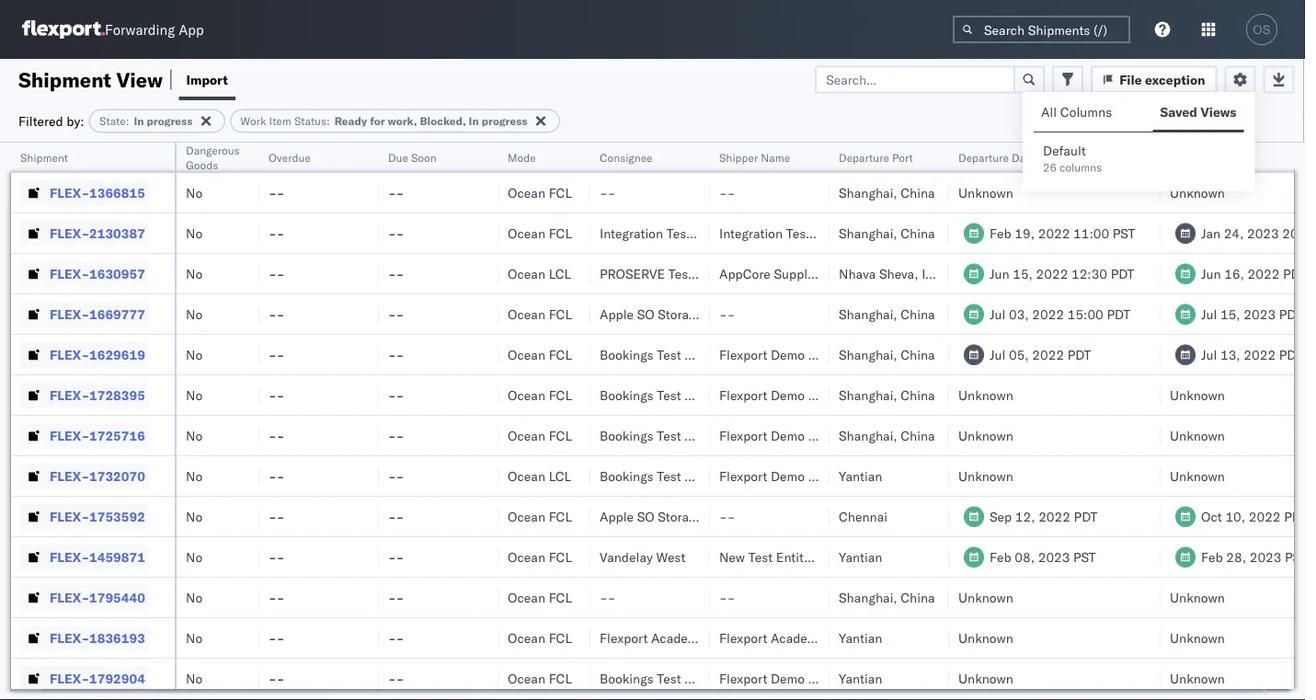 Task type: locate. For each thing, give the bounding box(es) containing it.
no for flex-1669777
[[186, 306, 203, 322]]

fcl for flex-1795440
[[549, 589, 572, 606]]

pdt down jul 15, 2023 pdt
[[1280, 346, 1304, 363]]

2 shanghai, china from the top
[[839, 225, 936, 241]]

5 demo from the top
[[771, 670, 805, 687]]

flex- inside 'button'
[[50, 306, 89, 322]]

2022 right the 12,
[[1039, 508, 1071, 525]]

1 so from the top
[[637, 306, 655, 322]]

sep 12, 2022 pdt
[[990, 508, 1098, 525]]

ocean for 1629619
[[508, 346, 546, 363]]

1 vertical spatial storage
[[658, 508, 703, 525]]

16,
[[1225, 266, 1245, 282]]

resize handle column header for mode
[[569, 143, 591, 700]]

1 vertical spatial shipment
[[20, 150, 68, 164]]

file exception button
[[1092, 66, 1218, 93], [1092, 66, 1218, 93]]

pst down oct 10, 2022 pdt
[[1286, 549, 1306, 565]]

5 ocean from the top
[[508, 346, 546, 363]]

flex-1728395
[[50, 387, 145, 403]]

pdt up the feb 08, 2023 pst
[[1074, 508, 1098, 525]]

pst right 11:00
[[1113, 225, 1136, 241]]

15,
[[1013, 266, 1033, 282], [1221, 306, 1241, 322]]

co. for 1732070
[[857, 468, 875, 484]]

2023 for 28,
[[1250, 549, 1282, 565]]

flex-1792904 button
[[20, 666, 149, 692]]

flex- down flex-2130387 button on the left of page
[[50, 266, 89, 282]]

1630957
[[89, 266, 145, 282]]

2 so from the top
[[637, 508, 655, 525]]

1629619
[[89, 346, 145, 363]]

13 no from the top
[[186, 670, 203, 687]]

jul up jul 13, 2022 pdt
[[1202, 306, 1218, 322]]

2022 for 19,
[[1039, 225, 1071, 241]]

flex- down flex-1728395 button
[[50, 427, 89, 444]]

3 demo from the top
[[771, 427, 805, 444]]

ocean fcl for flex-1459871
[[508, 549, 572, 565]]

4 flexport demo shipper co. from the top
[[720, 468, 875, 484]]

13 flex- from the top
[[50, 670, 89, 687]]

2022 right 05,
[[1033, 346, 1065, 363]]

flexport for 1725716
[[720, 427, 768, 444]]

1 shanghai, china from the top
[[839, 185, 936, 201]]

6 china from the top
[[901, 427, 936, 444]]

1 storage from the top
[[658, 306, 703, 322]]

: left ready
[[327, 114, 330, 128]]

flex- inside "button"
[[50, 185, 89, 201]]

5 flexport demo shipper co. from the top
[[720, 670, 875, 687]]

shanghai, china for flex-1795440
[[839, 589, 936, 606]]

2 apple from the top
[[600, 508, 634, 525]]

so down proserve
[[637, 306, 655, 322]]

resize handle column header for departure port
[[928, 143, 950, 700]]

0 horizontal spatial departure
[[839, 150, 890, 164]]

0 vertical spatial use)
[[765, 306, 798, 322]]

0 horizontal spatial in
[[134, 114, 144, 128]]

pst down sep 12, 2022 pdt
[[1074, 549, 1097, 565]]

no for flex-1725716
[[186, 427, 203, 444]]

4 fcl from the top
[[549, 346, 572, 363]]

apple so storage (do not use) down account at the top right of the page
[[600, 306, 798, 322]]

no for flex-1728395
[[186, 387, 203, 403]]

9 flex- from the top
[[50, 508, 89, 525]]

no for flex-1629619
[[186, 346, 203, 363]]

no for flex-1732070
[[186, 468, 203, 484]]

2130387
[[89, 225, 145, 241]]

test for flex-1732070
[[657, 468, 682, 484]]

resize handle column header for departure date
[[1139, 143, 1161, 700]]

apple down proserve
[[600, 306, 634, 322]]

6 shanghai, china from the top
[[839, 427, 936, 444]]

8 ocean from the top
[[508, 468, 546, 484]]

not down appcore
[[736, 306, 762, 322]]

jun up '03,'
[[990, 266, 1010, 282]]

0 vertical spatial ocean lcl
[[508, 266, 572, 282]]

9 no from the top
[[186, 508, 203, 525]]

8 ocean fcl from the top
[[508, 549, 572, 565]]

shipper name
[[720, 150, 791, 164]]

0 horizontal spatial pst
[[1074, 549, 1097, 565]]

0 vertical spatial shipment
[[18, 67, 111, 92]]

5 no from the top
[[186, 346, 203, 363]]

08,
[[1015, 549, 1035, 565]]

shanghai, for flex-1725716
[[839, 427, 898, 444]]

2 lcl from the top
[[549, 468, 572, 484]]

1 use) from the top
[[765, 306, 798, 322]]

academy
[[652, 630, 705, 646], [771, 630, 825, 646]]

import button
[[179, 59, 235, 100]]

15:00
[[1068, 306, 1104, 322]]

10 flex- from the top
[[50, 549, 89, 565]]

appcore supply ltd
[[720, 266, 837, 282]]

flex-1725716
[[50, 427, 145, 444]]

2 apple so storage (do not use) from the top
[[600, 508, 798, 525]]

1 horizontal spatial 15,
[[1221, 306, 1241, 322]]

app
[[179, 21, 204, 38]]

fcl for flex-1753592
[[549, 508, 572, 525]]

bookings test consignee for flex-1629619
[[600, 346, 747, 363]]

test for flex-1728395
[[657, 387, 682, 403]]

5 co. from the top
[[857, 670, 875, 687]]

1 vertical spatial use)
[[765, 508, 798, 525]]

2 bookings test consignee from the top
[[600, 387, 747, 403]]

consignee for flex-1725716
[[685, 427, 747, 444]]

forwarding app
[[105, 21, 204, 38]]

1 vertical spatial so
[[637, 508, 655, 525]]

1 vertical spatial 15,
[[1221, 306, 1241, 322]]

12:30
[[1072, 266, 1108, 282]]

status
[[294, 114, 327, 128]]

1 vertical spatial not
[[736, 508, 762, 525]]

feb left 19,
[[990, 225, 1012, 241]]

10 ocean fcl from the top
[[508, 630, 572, 646]]

pdt for jul 13, 2022 pdt
[[1280, 346, 1304, 363]]

5 shanghai, from the top
[[839, 387, 898, 403]]

jan 24, 2023 20:3
[[1202, 225, 1306, 241]]

12 flex- from the top
[[50, 630, 89, 646]]

flexport for 1732070
[[720, 468, 768, 484]]

4 china from the top
[[901, 346, 936, 363]]

0 vertical spatial 15,
[[1013, 266, 1033, 282]]

0 vertical spatial so
[[637, 306, 655, 322]]

3 bookings from the top
[[600, 427, 654, 444]]

0 vertical spatial storage
[[658, 306, 703, 322]]

1 not from the top
[[736, 306, 762, 322]]

fcl for flex-1792904
[[549, 670, 572, 687]]

15, up "13,"
[[1221, 306, 1241, 322]]

feb left "08,"
[[990, 549, 1012, 565]]

1 resize handle column header from the left
[[153, 143, 175, 700]]

flex-1459871
[[50, 549, 145, 565]]

2022 right 19,
[[1039, 225, 1071, 241]]

in
[[134, 114, 144, 128], [469, 114, 479, 128]]

shanghai, china for flex-1629619
[[839, 346, 936, 363]]

2 ocean lcl from the top
[[508, 468, 572, 484]]

2023 down jun 16, 2022 pdt
[[1245, 306, 1277, 322]]

apple up vandelay
[[600, 508, 634, 525]]

due
[[388, 150, 408, 164]]

pdt down jun 16, 2022 pdt
[[1280, 306, 1304, 322]]

13 ocean from the top
[[508, 670, 546, 687]]

0 horizontal spatial :
[[126, 114, 129, 128]]

2023 for 15,
[[1245, 306, 1277, 322]]

storage up west
[[658, 508, 703, 525]]

1 lcl from the top
[[549, 266, 572, 282]]

1 flex- from the top
[[50, 185, 89, 201]]

2 use) from the top
[[765, 508, 798, 525]]

0 horizontal spatial 15,
[[1013, 266, 1033, 282]]

apple for chennai
[[600, 508, 634, 525]]

shanghai, china
[[839, 185, 936, 201], [839, 225, 936, 241], [839, 306, 936, 322], [839, 346, 936, 363], [839, 387, 936, 403], [839, 427, 936, 444], [839, 589, 936, 606]]

jul
[[990, 306, 1006, 322], [1202, 306, 1218, 322], [990, 346, 1006, 363], [1202, 346, 1218, 363]]

sep
[[990, 508, 1013, 525]]

2022 right 10,
[[1250, 508, 1282, 525]]

vandelay west
[[600, 549, 686, 565]]

Search Shipments (/) text field
[[953, 16, 1131, 43]]

3 fcl from the top
[[549, 306, 572, 322]]

lcl
[[549, 266, 572, 282], [549, 468, 572, 484]]

1 horizontal spatial jun
[[1202, 266, 1222, 282]]

unknown
[[959, 185, 1014, 201], [1171, 185, 1226, 201], [959, 387, 1014, 403], [1171, 387, 1226, 403], [959, 427, 1014, 444], [1171, 427, 1226, 444], [959, 468, 1014, 484], [1171, 468, 1226, 484], [959, 589, 1014, 606], [1171, 589, 1226, 606], [959, 630, 1014, 646], [1171, 630, 1226, 646], [959, 670, 1014, 687], [1171, 670, 1226, 687]]

: down view
[[126, 114, 129, 128]]

9 ocean from the top
[[508, 508, 546, 525]]

1669777
[[89, 306, 145, 322]]

1836193
[[89, 630, 145, 646]]

2 jun from the left
[[1202, 266, 1222, 282]]

2 horizontal spatial pst
[[1286, 549, 1306, 565]]

7 flex- from the top
[[50, 427, 89, 444]]

bookings test consignee for flex-1725716
[[600, 427, 747, 444]]

2 departure from the left
[[959, 150, 1009, 164]]

fcl for flex-1366815
[[549, 185, 572, 201]]

1 vertical spatial apple
[[600, 508, 634, 525]]

1 horizontal spatial in
[[469, 114, 479, 128]]

1 ocean from the top
[[508, 185, 546, 201]]

yantian for flex-1732070
[[839, 468, 883, 484]]

item
[[269, 114, 292, 128]]

2 yantian from the top
[[839, 549, 883, 565]]

1459871
[[89, 549, 145, 565]]

1 vertical spatial ocean lcl
[[508, 468, 572, 484]]

2 china from the top
[[901, 225, 936, 241]]

storage for shanghai, china
[[658, 306, 703, 322]]

1 flexport demo shipper co. from the top
[[720, 346, 875, 363]]

shipment inside button
[[20, 150, 68, 164]]

(do down account at the top right of the page
[[706, 306, 733, 322]]

flex-1753592 button
[[20, 504, 149, 530]]

1 horizontal spatial pst
[[1113, 225, 1136, 241]]

flex-1630957 button
[[20, 261, 149, 287]]

state
[[99, 114, 126, 128]]

storage down proserve test account
[[658, 306, 703, 322]]

jul 15, 2023 pdt
[[1202, 306, 1304, 322]]

19,
[[1015, 225, 1035, 241]]

academy for (us)
[[652, 630, 705, 646]]

file
[[1120, 71, 1143, 87]]

5 fcl from the top
[[549, 387, 572, 403]]

bookings for flex-1732070
[[600, 468, 654, 484]]

academy right inc.
[[771, 630, 825, 646]]

2 shanghai, from the top
[[839, 225, 898, 241]]

jul left 05,
[[990, 346, 1006, 363]]

7 ocean from the top
[[508, 427, 546, 444]]

3 ocean from the top
[[508, 266, 546, 282]]

pdt for jul 15, 2023 pdt
[[1280, 306, 1304, 322]]

2 in from the left
[[469, 114, 479, 128]]

7 resize handle column header from the left
[[808, 143, 830, 700]]

(do up new
[[706, 508, 733, 525]]

shipment down the filtered
[[20, 150, 68, 164]]

apple for shanghai, china
[[600, 306, 634, 322]]

1 vertical spatial (do
[[706, 508, 733, 525]]

4 shanghai, from the top
[[839, 346, 898, 363]]

feb 28, 2023 pst
[[1202, 549, 1306, 565]]

7 ocean fcl from the top
[[508, 508, 572, 525]]

progress up mode
[[482, 114, 528, 128]]

1 bookings from the top
[[600, 346, 654, 363]]

0 horizontal spatial academy
[[652, 630, 705, 646]]

flex- for 1630957
[[50, 266, 89, 282]]

1 yantian from the top
[[839, 468, 883, 484]]

6 ocean from the top
[[508, 387, 546, 403]]

jun 15, 2022 12:30 pdt
[[990, 266, 1135, 282]]

resize handle column header
[[153, 143, 175, 700], [237, 143, 260, 700], [357, 143, 379, 700], [477, 143, 499, 700], [569, 143, 591, 700], [688, 143, 710, 700], [808, 143, 830, 700], [928, 143, 950, 700], [1139, 143, 1161, 700]]

12 no from the top
[[186, 630, 203, 646]]

shipment for shipment
[[20, 150, 68, 164]]

6 no from the top
[[186, 387, 203, 403]]

flexport academy (sz) ltd.
[[720, 630, 886, 646]]

6 flex- from the top
[[50, 387, 89, 403]]

flex-1836193 button
[[20, 625, 149, 651]]

2023 for 08,
[[1039, 549, 1071, 565]]

flex- down flex-1629619 button
[[50, 387, 89, 403]]

flex- down flex-1732070 button
[[50, 508, 89, 525]]

7 shanghai, china from the top
[[839, 589, 936, 606]]

flex- down shipment button
[[50, 185, 89, 201]]

flex- down flex-1669777 'button'
[[50, 346, 89, 363]]

shipper inside button
[[720, 150, 759, 164]]

yantian
[[839, 468, 883, 484], [839, 549, 883, 565], [839, 630, 883, 646], [839, 670, 883, 687]]

0 vertical spatial apple so storage (do not use)
[[600, 306, 798, 322]]

departure inside button
[[959, 150, 1009, 164]]

10 fcl from the top
[[549, 630, 572, 646]]

shanghai, china for flex-1725716
[[839, 427, 936, 444]]

bookings for flex-1792904
[[600, 670, 654, 687]]

shipper for flex-1792904
[[809, 670, 854, 687]]

jun
[[990, 266, 1010, 282], [1202, 266, 1222, 282]]

not up new
[[736, 508, 762, 525]]

so for chennai
[[637, 508, 655, 525]]

departure date
[[959, 150, 1036, 164]]

import
[[186, 71, 228, 87]]

5 resize handle column header from the left
[[569, 143, 591, 700]]

flex- down flex-1459871 button
[[50, 589, 89, 606]]

use) down appcore supply ltd
[[765, 306, 798, 322]]

in right blocked,
[[469, 114, 479, 128]]

so for shanghai, china
[[637, 306, 655, 322]]

pdt down 15:00
[[1068, 346, 1092, 363]]

1 demo from the top
[[771, 346, 805, 363]]

pdt for sep 12, 2022 pdt
[[1074, 508, 1098, 525]]

7 shanghai, from the top
[[839, 589, 898, 606]]

ltd
[[818, 266, 837, 282]]

resize handle column header for dangerous goods
[[237, 143, 260, 700]]

0 vertical spatial lcl
[[549, 266, 572, 282]]

proserve test account
[[600, 266, 745, 282]]

11 no from the top
[[186, 589, 203, 606]]

2 academy from the left
[[771, 630, 825, 646]]

apple so storage (do not use) up west
[[600, 508, 798, 525]]

progress down view
[[147, 114, 193, 128]]

3 china from the top
[[901, 306, 936, 322]]

jul left '03,'
[[990, 306, 1006, 322]]

use) for chennai
[[765, 508, 798, 525]]

1 fcl from the top
[[549, 185, 572, 201]]

bookings test consignee for flex-1728395
[[600, 387, 747, 403]]

11:00
[[1074, 225, 1110, 241]]

2022 left 12:30
[[1037, 266, 1069, 282]]

use)
[[765, 306, 798, 322], [765, 508, 798, 525]]

8 flex- from the top
[[50, 468, 89, 484]]

1 vertical spatial apple so storage (do not use)
[[600, 508, 798, 525]]

2022 for 12,
[[1039, 508, 1071, 525]]

flexport demo shipper co.
[[720, 346, 875, 363], [720, 387, 875, 403], [720, 427, 875, 444], [720, 468, 875, 484], [720, 670, 875, 687]]

flex- down flex-1836193 button
[[50, 670, 89, 687]]

west
[[657, 549, 686, 565]]

0 vertical spatial apple
[[600, 306, 634, 322]]

4 no from the top
[[186, 306, 203, 322]]

consignee
[[600, 150, 653, 164], [685, 346, 747, 363], [685, 387, 747, 403], [685, 427, 747, 444], [685, 468, 747, 484], [685, 670, 747, 687]]

15, down 19,
[[1013, 266, 1033, 282]]

co. for 1629619
[[857, 346, 875, 363]]

28,
[[1227, 549, 1247, 565]]

2022 for 05,
[[1033, 346, 1065, 363]]

pdt down the 20:3
[[1284, 266, 1306, 282]]

3 bookings test consignee from the top
[[600, 427, 747, 444]]

departure for departure port
[[839, 150, 890, 164]]

port
[[893, 150, 914, 164]]

2023 right "08,"
[[1039, 549, 1071, 565]]

1 horizontal spatial academy
[[771, 630, 825, 646]]

so up vandelay west
[[637, 508, 655, 525]]

flex-1459871 button
[[20, 544, 149, 570]]

due soon
[[388, 150, 437, 164]]

china for flex-1366815
[[901, 185, 936, 201]]

1 apple so storage (do not use) from the top
[[600, 306, 798, 322]]

flex- down flex-1725716 'button'
[[50, 468, 89, 484]]

filtered by:
[[18, 113, 84, 129]]

3 no from the top
[[186, 266, 203, 282]]

departure left port
[[839, 150, 890, 164]]

0 horizontal spatial jun
[[990, 266, 1010, 282]]

flex- down flex-1366815 "button"
[[50, 225, 89, 241]]

4 co. from the top
[[857, 468, 875, 484]]

apple so storage (do not use) for shanghai, china
[[600, 306, 798, 322]]

1 horizontal spatial departure
[[959, 150, 1009, 164]]

departure inside button
[[839, 150, 890, 164]]

5 bookings test consignee from the top
[[600, 670, 747, 687]]

flexport
[[720, 346, 768, 363], [720, 387, 768, 403], [720, 427, 768, 444], [720, 468, 768, 484], [600, 630, 648, 646], [720, 630, 768, 646], [720, 670, 768, 687]]

flex-1732070 button
[[20, 463, 149, 489]]

1366815
[[89, 185, 145, 201]]

2 resize handle column header from the left
[[237, 143, 260, 700]]

new test entity 2
[[720, 549, 822, 565]]

9 resize handle column header from the left
[[1139, 143, 1161, 700]]

china for flex-1728395
[[901, 387, 936, 403]]

1 horizontal spatial :
[[327, 114, 330, 128]]

ocean for 1792904
[[508, 670, 546, 687]]

1 bookings test consignee from the top
[[600, 346, 747, 363]]

resize handle column header for consignee
[[688, 143, 710, 700]]

flexport for 1728395
[[720, 387, 768, 403]]

4 resize handle column header from the left
[[477, 143, 499, 700]]

fcl
[[549, 185, 572, 201], [549, 225, 572, 241], [549, 306, 572, 322], [549, 346, 572, 363], [549, 387, 572, 403], [549, 427, 572, 444], [549, 508, 572, 525], [549, 549, 572, 565], [549, 589, 572, 606], [549, 630, 572, 646], [549, 670, 572, 687]]

3 shanghai, from the top
[[839, 306, 898, 322]]

1 china from the top
[[901, 185, 936, 201]]

0 horizontal spatial progress
[[147, 114, 193, 128]]

10 no from the top
[[186, 549, 203, 565]]

lcl for bookings
[[549, 468, 572, 484]]

in right 'state'
[[134, 114, 144, 128]]

jul for jul 05, 2022 pdt
[[990, 346, 1006, 363]]

26
[[1044, 161, 1057, 174]]

flex-1725716 button
[[20, 423, 149, 449]]

shanghai, china for flex-2130387
[[839, 225, 936, 241]]

2022 right '03,'
[[1033, 306, 1065, 322]]

flex- inside 'button'
[[50, 427, 89, 444]]

6 shanghai, from the top
[[839, 427, 898, 444]]

jul 13, 2022 pdt
[[1202, 346, 1304, 363]]

jun left 16,
[[1202, 266, 1222, 282]]

feb left 28, at right
[[1202, 549, 1224, 565]]

2 bookings from the top
[[600, 387, 654, 403]]

1 vertical spatial lcl
[[549, 468, 572, 484]]

departure left date on the top
[[959, 150, 1009, 164]]

3 co. from the top
[[857, 427, 875, 444]]

flex- down flex-1795440 button
[[50, 630, 89, 646]]

jul left "13,"
[[1202, 346, 1218, 363]]

shipment up the by:
[[18, 67, 111, 92]]

0 vertical spatial (do
[[706, 306, 733, 322]]

co. for 1725716
[[857, 427, 875, 444]]

11 fcl from the top
[[549, 670, 572, 687]]

2022 right 16,
[[1248, 266, 1280, 282]]

4 bookings test consignee from the top
[[600, 468, 747, 484]]

flex- down flex-1753592 button at the bottom left of page
[[50, 549, 89, 565]]

0 vertical spatial not
[[736, 306, 762, 322]]

15, for jun
[[1013, 266, 1033, 282]]

2 demo from the top
[[771, 387, 805, 403]]

apple so storage (do not use) for chennai
[[600, 508, 798, 525]]

4 ocean fcl from the top
[[508, 346, 572, 363]]

pdt up feb 28, 2023 pst
[[1285, 508, 1306, 525]]

flex-1366815 button
[[20, 180, 149, 206]]

pdt for oct 10, 2022 pdt
[[1285, 508, 1306, 525]]

2022 right "13,"
[[1245, 346, 1277, 363]]

resize handle column header for shipper name
[[808, 143, 830, 700]]

2023 right 28, at right
[[1250, 549, 1282, 565]]

8 no from the top
[[186, 468, 203, 484]]

11 flex- from the top
[[50, 589, 89, 606]]

use) up the new test entity 2
[[765, 508, 798, 525]]

3 shanghai, china from the top
[[839, 306, 936, 322]]

:
[[126, 114, 129, 128], [327, 114, 330, 128]]

ocean for 1732070
[[508, 468, 546, 484]]

15, for jul
[[1221, 306, 1241, 322]]

flex- down flex-1630957 button
[[50, 306, 89, 322]]

supply
[[774, 266, 814, 282]]

-
[[269, 185, 277, 201], [277, 185, 285, 201], [388, 185, 396, 201], [396, 185, 404, 201], [600, 185, 608, 201], [608, 185, 616, 201], [720, 185, 728, 201], [728, 185, 736, 201], [269, 225, 277, 241], [277, 225, 285, 241], [388, 225, 396, 241], [396, 225, 404, 241], [269, 266, 277, 282], [277, 266, 285, 282], [388, 266, 396, 282], [396, 266, 404, 282], [269, 306, 277, 322], [277, 306, 285, 322], [388, 306, 396, 322], [396, 306, 404, 322], [720, 306, 728, 322], [728, 306, 736, 322], [269, 346, 277, 363], [277, 346, 285, 363], [388, 346, 396, 363], [396, 346, 404, 363], [269, 387, 277, 403], [277, 387, 285, 403], [388, 387, 396, 403], [396, 387, 404, 403], [269, 427, 277, 444], [277, 427, 285, 444], [388, 427, 396, 444], [396, 427, 404, 444], [269, 468, 277, 484], [277, 468, 285, 484], [388, 468, 396, 484], [396, 468, 404, 484], [269, 508, 277, 525], [277, 508, 285, 525], [388, 508, 396, 525], [396, 508, 404, 525], [720, 508, 728, 525], [728, 508, 736, 525], [269, 549, 277, 565], [277, 549, 285, 565], [388, 549, 396, 565], [396, 549, 404, 565], [269, 589, 277, 606], [277, 589, 285, 606], [388, 589, 396, 606], [396, 589, 404, 606], [600, 589, 608, 606], [608, 589, 616, 606], [720, 589, 728, 606], [728, 589, 736, 606], [269, 630, 277, 646], [277, 630, 285, 646], [388, 630, 396, 646], [396, 630, 404, 646], [269, 670, 277, 687], [277, 670, 285, 687], [388, 670, 396, 687], [396, 670, 404, 687]]

1 horizontal spatial progress
[[482, 114, 528, 128]]

3 flex- from the top
[[50, 266, 89, 282]]

academy left "(us)"
[[652, 630, 705, 646]]

8 fcl from the top
[[549, 549, 572, 565]]

ocean
[[508, 185, 546, 201], [508, 225, 546, 241], [508, 266, 546, 282], [508, 306, 546, 322], [508, 346, 546, 363], [508, 387, 546, 403], [508, 427, 546, 444], [508, 468, 546, 484], [508, 508, 546, 525], [508, 549, 546, 565], [508, 589, 546, 606], [508, 630, 546, 646], [508, 670, 546, 687]]

1 no from the top
[[186, 185, 203, 201]]

4 flex- from the top
[[50, 306, 89, 322]]

flex-1728395 button
[[20, 382, 149, 408]]

2023 right 24,
[[1248, 225, 1280, 241]]

2 fcl from the top
[[549, 225, 572, 241]]

flex-1366815
[[50, 185, 145, 201]]



Task type: vqa. For each thing, say whether or not it's contained in the screenshot.
left 10.
no



Task type: describe. For each thing, give the bounding box(es) containing it.
pdt right 12:30
[[1111, 266, 1135, 282]]

overdue
[[269, 150, 311, 164]]

flex-1629619 button
[[20, 342, 149, 368]]

1792904
[[89, 670, 145, 687]]

1 progress from the left
[[147, 114, 193, 128]]

jan
[[1202, 225, 1221, 241]]

1725716
[[89, 427, 145, 444]]

work,
[[388, 114, 417, 128]]

no for flex-1753592
[[186, 508, 203, 525]]

pst for feb 28, 2023 pst
[[1286, 549, 1306, 565]]

china for flex-2130387
[[901, 225, 936, 241]]

shanghai, for flex-1366815
[[839, 185, 898, 201]]

co. for 1792904
[[857, 670, 875, 687]]

nhava sheva, india
[[839, 266, 951, 282]]

view
[[116, 67, 163, 92]]

1728395
[[89, 387, 145, 403]]

all
[[1042, 104, 1058, 120]]

os button
[[1241, 8, 1284, 51]]

shipper name button
[[710, 146, 812, 165]]

Search... text field
[[816, 66, 1016, 93]]

jul for jul 13, 2022 pdt
[[1202, 346, 1218, 363]]

no for flex-1795440
[[186, 589, 203, 606]]

mode button
[[499, 146, 572, 165]]

pdt right 15:00
[[1107, 306, 1131, 322]]

flex-1629619
[[50, 346, 145, 363]]

consignee for flex-1732070
[[685, 468, 747, 484]]

os
[[1254, 23, 1272, 36]]

ocean for 1669777
[[508, 306, 546, 322]]

china for flex-1725716
[[901, 427, 936, 444]]

test for flex-1725716
[[657, 427, 682, 444]]

shipper for flex-1732070
[[809, 468, 854, 484]]

demo for 1725716
[[771, 427, 805, 444]]

bookings test consignee for flex-1732070
[[600, 468, 747, 484]]

ready
[[335, 114, 367, 128]]

work item status : ready for work, blocked, in progress
[[240, 114, 528, 128]]

no for flex-2130387
[[186, 225, 203, 241]]

flex- for 1725716
[[50, 427, 89, 444]]

demo for 1792904
[[771, 670, 805, 687]]

vandelay
[[600, 549, 653, 565]]

yantian for flex-1459871
[[839, 549, 883, 565]]

ocean lcl for bookings test consignee
[[508, 468, 572, 484]]

work
[[240, 114, 266, 128]]

ocean for 1836193
[[508, 630, 546, 646]]

appcore
[[720, 266, 771, 282]]

ocean for 2130387
[[508, 225, 546, 241]]

account
[[696, 266, 745, 282]]

fcl for flex-1725716
[[549, 427, 572, 444]]

flexport demo shipper co. for 1725716
[[720, 427, 875, 444]]

ocean for 1630957
[[508, 266, 546, 282]]

for
[[370, 114, 385, 128]]

shanghai, for flex-1728395
[[839, 387, 898, 403]]

goods
[[186, 158, 218, 172]]

1795440
[[89, 589, 145, 606]]

use) for shanghai, china
[[765, 306, 798, 322]]

china for flex-1629619
[[901, 346, 936, 363]]

ocean fcl for flex-1725716
[[508, 427, 572, 444]]

columns
[[1060, 161, 1103, 174]]

flex-1795440
[[50, 589, 145, 606]]

ocean for 1725716
[[508, 427, 546, 444]]

flex- for 1366815
[[50, 185, 89, 201]]

saved views button
[[1154, 96, 1245, 132]]

consignee button
[[591, 146, 692, 165]]

columns
[[1061, 104, 1113, 120]]

yantian for flex-1792904
[[839, 670, 883, 687]]

flex- for 1792904
[[50, 670, 89, 687]]

file exception
[[1120, 71, 1206, 87]]

blocked,
[[420, 114, 466, 128]]

flex- for 1629619
[[50, 346, 89, 363]]

test for flex-1792904
[[657, 670, 682, 687]]

shipper for flex-1728395
[[809, 387, 854, 403]]

2022 for 13,
[[1245, 346, 1277, 363]]

date
[[1012, 150, 1036, 164]]

jul for jul 15, 2023 pdt
[[1202, 306, 1218, 322]]

shipment for shipment view
[[18, 67, 111, 92]]

1732070
[[89, 468, 145, 484]]

flex-2130387 button
[[20, 220, 149, 246]]

default 26 columns
[[1044, 143, 1103, 174]]

jul for jul 03, 2022 15:00 pdt
[[990, 306, 1006, 322]]

2 progress from the left
[[482, 114, 528, 128]]

academy for (sz)
[[771, 630, 825, 646]]

sheva,
[[880, 266, 919, 282]]

flex-1795440 button
[[20, 585, 149, 611]]

no for flex-1366815
[[186, 185, 203, 201]]

exception
[[1146, 71, 1206, 87]]

12,
[[1016, 508, 1036, 525]]

flex-1753592
[[50, 508, 145, 525]]

filtered
[[18, 113, 63, 129]]

flexport demo shipper co. for 1629619
[[720, 346, 875, 363]]

not for shanghai, china
[[736, 306, 762, 322]]

oct 10, 2022 pdt
[[1202, 508, 1306, 525]]

test for flex-1630957
[[669, 266, 693, 282]]

ocean fcl for flex-1629619
[[508, 346, 572, 363]]

flex-1669777 button
[[20, 301, 149, 327]]

shipment button
[[11, 146, 156, 165]]

2022 for 15,
[[1037, 266, 1069, 282]]

1 in from the left
[[134, 114, 144, 128]]

(sz)
[[828, 630, 859, 646]]

flexport for 1629619
[[720, 346, 768, 363]]

storage for chennai
[[658, 508, 703, 525]]

nhava
[[839, 266, 876, 282]]

1 : from the left
[[126, 114, 129, 128]]

ocean fcl for flex-1669777
[[508, 306, 572, 322]]

departure date button
[[950, 146, 1143, 165]]

inc.
[[745, 630, 767, 646]]

ocean fcl for flex-1795440
[[508, 589, 572, 606]]

lcl for proserve
[[549, 266, 572, 282]]

ocean fcl for flex-1836193
[[508, 630, 572, 646]]

fcl for flex-1669777
[[549, 306, 572, 322]]

all columns button
[[1034, 96, 1124, 132]]

shanghai, for flex-2130387
[[839, 225, 898, 241]]

name
[[761, 150, 791, 164]]

flex- for 1753592
[[50, 508, 89, 525]]

ocean for 1459871
[[508, 549, 546, 565]]

ocean fcl for flex-1366815
[[508, 185, 572, 201]]

flexport. image
[[22, 20, 105, 39]]

all columns
[[1042, 104, 1113, 120]]

mode
[[508, 150, 536, 164]]

entity
[[777, 549, 811, 565]]

consignee for flex-1792904
[[685, 670, 747, 687]]

saved views
[[1161, 104, 1237, 120]]

fcl for flex-1836193
[[549, 630, 572, 646]]

05,
[[1010, 346, 1030, 363]]

resize handle column header for shipment
[[153, 143, 175, 700]]

24,
[[1225, 225, 1245, 241]]

flex- for 1795440
[[50, 589, 89, 606]]

departure port button
[[830, 146, 931, 165]]

dangerous
[[186, 143, 240, 157]]

ocean for 1795440
[[508, 589, 546, 606]]

flex-1630957
[[50, 266, 145, 282]]

flex-2130387
[[50, 225, 145, 241]]

forwarding
[[105, 21, 175, 38]]

forwarding app link
[[22, 20, 204, 39]]

ltd.
[[863, 630, 886, 646]]

co. for 1728395
[[857, 387, 875, 403]]

2
[[814, 549, 822, 565]]

default
[[1044, 143, 1087, 159]]

shanghai, china for flex-1728395
[[839, 387, 936, 403]]

flexport for 1836193
[[720, 630, 768, 646]]

(do for chennai
[[706, 508, 733, 525]]

pdt for jun 16, 2022 pdt
[[1284, 266, 1306, 282]]

(do for shanghai, china
[[706, 306, 733, 322]]

feb 19, 2022 11:00 pst
[[990, 225, 1136, 241]]

3 resize handle column header from the left
[[357, 143, 379, 700]]

china for flex-1669777
[[901, 306, 936, 322]]

2 : from the left
[[327, 114, 330, 128]]

bookings for flex-1728395
[[600, 387, 654, 403]]

jun for jun 16, 2022 pdt
[[1202, 266, 1222, 282]]

bookings for flex-1725716
[[600, 427, 654, 444]]

flexport for 1792904
[[720, 670, 768, 687]]

state : in progress
[[99, 114, 193, 128]]

jul 05, 2022 pdt
[[990, 346, 1092, 363]]

2022 for 16,
[[1248, 266, 1280, 282]]

demo for 1728395
[[771, 387, 805, 403]]

chennai
[[839, 508, 888, 525]]

flexport academy (us) inc.
[[600, 630, 767, 646]]

flex-1792904
[[50, 670, 145, 687]]

consignee inside consignee button
[[600, 150, 653, 164]]



